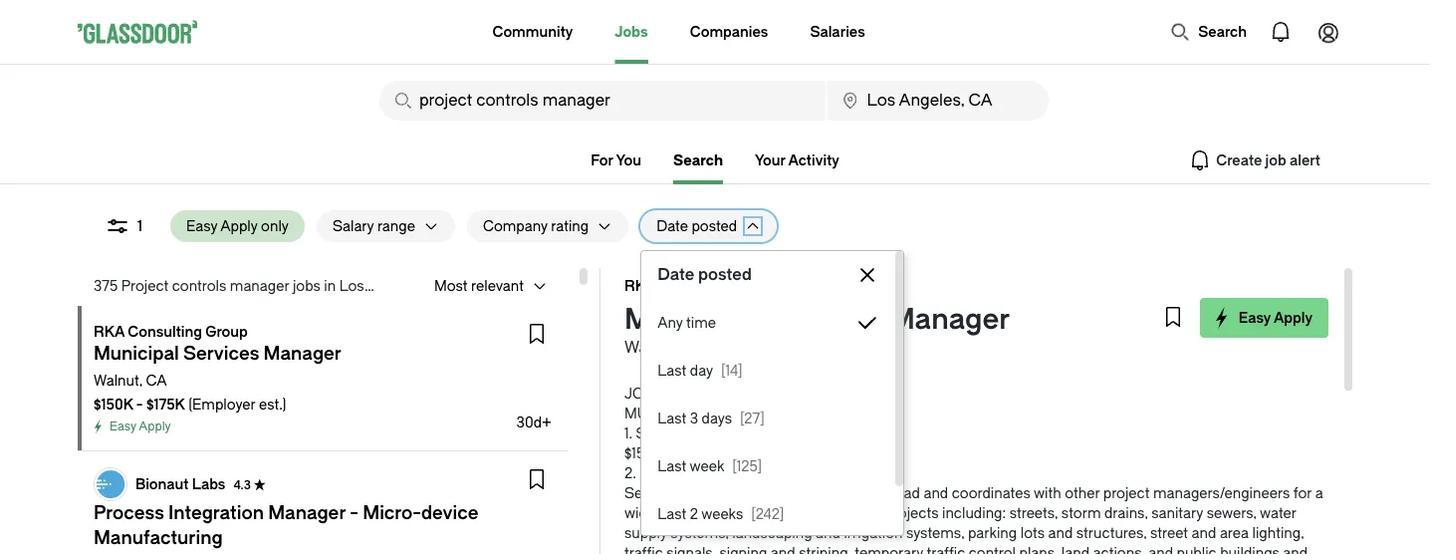 Task type: vqa. For each thing, say whether or not it's contained in the screenshot.
Easy Apply to the top
yes



Task type: describe. For each thing, give the bounding box(es) containing it.
services
[[764, 303, 883, 336]]

signals,
[[667, 545, 716, 554]]

Search location field
[[828, 81, 1049, 121]]

0 vertical spatial description
[[658, 385, 757, 402]]

supply
[[625, 525, 668, 541]]

irrigation
[[844, 525, 903, 541]]

most
[[434, 278, 468, 294]]

(employer
[[188, 396, 256, 413]]

variety
[[659, 505, 702, 521]]

group for rka consulting group municipal services manager walnut, ca
[[737, 278, 779, 294]]

1 vertical spatial date posted
[[658, 266, 752, 284]]

2
[[690, 506, 699, 522]]

4.3
[[234, 478, 251, 492]]

drains,
[[1105, 505, 1149, 521]]

lots
[[1021, 525, 1045, 541]]

last week [125]
[[658, 458, 762, 474]]

2 project from the left
[[1104, 485, 1150, 501]]

services
[[708, 405, 781, 422]]

companies link
[[690, 0, 769, 64]]

0 horizontal spatial search
[[674, 152, 723, 168]]

activity
[[789, 152, 840, 168]]

private
[[837, 505, 882, 521]]

week
[[690, 458, 725, 474]]

other
[[1065, 485, 1100, 501]]

time
[[687, 314, 717, 331]]

jobs
[[293, 278, 321, 294]]

weeks
[[702, 506, 744, 522]]

of
[[706, 505, 719, 521]]

est.)
[[259, 396, 287, 413]]

30d+
[[517, 414, 552, 430]]

rka for rka consulting group
[[94, 323, 125, 340]]

companies
[[690, 23, 769, 40]]

search button
[[1161, 12, 1258, 52]]

jobs
[[615, 23, 649, 40]]

consulting for rka consulting group municipal services manager walnut, ca
[[659, 278, 733, 294]]

easy apply only
[[186, 218, 289, 234]]

municipal
[[625, 405, 705, 422]]

[27]
[[740, 410, 765, 426]]

search inside search button
[[1199, 23, 1248, 40]]

[242]
[[752, 506, 785, 522]]

temporary
[[855, 545, 924, 554]]

parking
[[968, 525, 1018, 541]]

and down manager/department
[[809, 505, 834, 521]]

municipal
[[625, 303, 758, 336]]

landscaping
[[733, 525, 813, 541]]

0 horizontal spatial public
[[723, 505, 763, 521]]

last for last day [14]
[[658, 362, 687, 379]]

labs
[[192, 476, 226, 492]]

rka consulting group municipal services manager walnut, ca
[[625, 278, 1011, 357]]

1 project from the left
[[693, 485, 740, 501]]

including:
[[943, 505, 1007, 521]]

plans,
[[1020, 545, 1059, 554]]

easy inside jobs list 'element'
[[110, 420, 136, 433]]

rating
[[551, 218, 589, 234]]

sanitary
[[1152, 505, 1204, 521]]

1 vertical spatial easy
[[1239, 309, 1272, 326]]

last 2 weeks [242]
[[658, 506, 785, 522]]

date posted button
[[641, 210, 738, 242]]

walnut, ca $150k - $175k (employer est.)
[[94, 372, 287, 413]]

salary range button
[[317, 210, 415, 242]]

day
[[690, 362, 714, 379]]

last for last week [125]
[[658, 458, 687, 474]]

salary range
[[333, 218, 415, 234]]

1 vertical spatial public
[[1177, 545, 1217, 554]]

$150,000.00
[[625, 445, 704, 461]]

street
[[1151, 525, 1189, 541]]

Search keyword field
[[380, 81, 826, 121]]

any time
[[658, 314, 717, 331]]

easy apply inside jobs list 'element'
[[110, 420, 171, 433]]

in
[[324, 278, 336, 294]]

date posted list box
[[642, 299, 896, 554]]

[125]
[[733, 458, 762, 474]]

job
[[625, 385, 654, 402]]

days
[[702, 410, 732, 426]]

angeles,
[[367, 278, 425, 294]]

[14]
[[721, 362, 743, 379]]

wide
[[625, 505, 656, 521]]

your activity link
[[755, 152, 840, 168]]

easy apply inside button
[[1239, 309, 1313, 326]]

buildings
[[1221, 545, 1280, 554]]

for
[[591, 152, 614, 168]]

date inside popup button
[[657, 218, 689, 234]]

manager
[[785, 405, 859, 422]]

last for last 2 weeks [242]
[[658, 506, 687, 522]]

range
[[378, 218, 415, 234]]

1 vertical spatial date
[[658, 266, 695, 284]]

to
[[707, 445, 723, 461]]

streets,
[[1010, 505, 1059, 521]]

range
[[698, 425, 750, 441]]

coordinates
[[952, 485, 1031, 501]]

and up striping,
[[816, 525, 841, 541]]

works
[[766, 505, 805, 521]]

$150k
[[94, 396, 133, 413]]



Task type: locate. For each thing, give the bounding box(es) containing it.
and down landscaping
[[771, 545, 796, 554]]

1 vertical spatial apply
[[1274, 309, 1313, 326]]

with
[[1034, 485, 1062, 501]]

controls
[[172, 278, 227, 294]]

description down day
[[658, 385, 757, 402]]

salaries link
[[811, 0, 866, 64]]

search link
[[674, 152, 723, 184]]

most relevant
[[434, 278, 524, 294]]

salaries
[[811, 23, 866, 40]]

public down street at bottom
[[1177, 545, 1217, 554]]

rka for rka consulting group municipal services manager walnut, ca
[[625, 278, 656, 294]]

group down controls
[[205, 323, 248, 340]]

area
[[1221, 525, 1250, 541]]

consulting
[[659, 278, 733, 294], [128, 323, 202, 340]]

annually
[[807, 445, 864, 461]]

systems, down projects
[[907, 525, 965, 541]]

consulting inside jobs list 'element'
[[128, 323, 202, 340]]

date posted up municipal
[[658, 266, 752, 284]]

and left area
[[1192, 525, 1217, 541]]

any time button
[[642, 299, 896, 347]]

structures,
[[1077, 525, 1148, 541]]

0 vertical spatial rka
[[625, 278, 656, 294]]

0 horizontal spatial project
[[693, 485, 740, 501]]

water
[[1261, 505, 1297, 521]]

easy apply
[[1239, 309, 1313, 326], [110, 420, 171, 433]]

public right of
[[723, 505, 763, 521]]

date posted down search link
[[657, 218, 738, 234]]

2 last from the top
[[658, 410, 687, 426]]

1 vertical spatial consulting
[[128, 323, 202, 340]]

group inside rka consulting group municipal services manager walnut, ca
[[737, 278, 779, 294]]

date posted
[[657, 218, 738, 234], [658, 266, 752, 284]]

1 horizontal spatial project
[[1104, 485, 1150, 501]]

walnut, inside rka consulting group municipal services manager walnut, ca
[[625, 338, 681, 357]]

public
[[723, 505, 763, 521], [1177, 545, 1217, 554]]

project
[[693, 485, 740, 501], [1104, 485, 1150, 501]]

rka consulting group
[[94, 323, 248, 340]]

1 horizontal spatial search
[[1199, 23, 1248, 40]]

consulting for rka consulting group
[[128, 323, 202, 340]]

1 traffic from the left
[[625, 545, 663, 554]]

easy apply button
[[1201, 298, 1329, 338]]

date
[[657, 218, 689, 234], [658, 266, 695, 284]]

and
[[924, 485, 949, 501], [809, 505, 834, 521], [816, 525, 841, 541], [1049, 525, 1074, 541], [1192, 525, 1217, 541], [771, 545, 796, 554], [1149, 545, 1174, 554]]

1
[[138, 218, 142, 234]]

1 button
[[90, 210, 158, 242]]

ca up the $175k
[[146, 372, 167, 389]]

2 vertical spatial ca
[[146, 372, 167, 389]]

systems,
[[671, 525, 729, 541], [907, 525, 965, 541]]

0 horizontal spatial traffic
[[625, 545, 663, 554]]

land
[[1062, 545, 1090, 554]]

2 none field from the left
[[828, 81, 1049, 121]]

$175k
[[146, 396, 185, 413]]

date down search link
[[657, 218, 689, 234]]

0 vertical spatial date posted
[[657, 218, 738, 234]]

2 horizontal spatial ca
[[685, 338, 708, 357]]

serves
[[625, 485, 671, 501]]

1 vertical spatial group
[[205, 323, 248, 340]]

last left 2 at the left of the page
[[658, 506, 687, 522]]

1 horizontal spatial consulting
[[659, 278, 733, 294]]

1 horizontal spatial rka
[[625, 278, 656, 294]]

group for rka consulting group
[[205, 323, 248, 340]]

last 3 days [27]
[[658, 410, 765, 426]]

2 systems, from the left
[[907, 525, 965, 541]]

manager/department
[[743, 485, 884, 501]]

last
[[658, 362, 687, 379], [658, 410, 687, 426], [658, 458, 687, 474], [658, 506, 687, 522]]

jobs link
[[615, 0, 649, 64]]

1 vertical spatial search
[[674, 152, 723, 168]]

1 horizontal spatial public
[[1177, 545, 1217, 554]]

last for last 3 days [27]
[[658, 410, 687, 426]]

1 last from the top
[[658, 362, 687, 379]]

walnut, inside walnut, ca $150k - $175k (employer est.)
[[94, 372, 143, 389]]

1.
[[625, 425, 633, 441]]

date posted inside popup button
[[657, 218, 738, 234]]

1 systems, from the left
[[671, 525, 729, 541]]

1 horizontal spatial easy
[[186, 218, 217, 234]]

1 horizontal spatial systems,
[[907, 525, 965, 541]]

0 horizontal spatial easy apply
[[110, 420, 171, 433]]

0 vertical spatial apply
[[220, 218, 258, 234]]

0 vertical spatial date
[[657, 218, 689, 234]]

and up projects
[[924, 485, 949, 501]]

signing
[[720, 545, 768, 554]]

last day [14]
[[658, 362, 743, 379]]

bionaut labs logo image
[[95, 468, 127, 500]]

0 horizontal spatial consulting
[[128, 323, 202, 340]]

0 horizontal spatial ca
[[146, 372, 167, 389]]

1 horizontal spatial walnut,
[[625, 338, 681, 357]]

salary
[[636, 425, 694, 441]]

2 horizontal spatial easy
[[1239, 309, 1272, 326]]

community
[[493, 23, 573, 40]]

0 vertical spatial group
[[737, 278, 779, 294]]

2 horizontal spatial apply
[[1274, 309, 1313, 326]]

ca
[[428, 278, 449, 294], [685, 338, 708, 357], [146, 372, 167, 389]]

0 vertical spatial ca
[[428, 278, 449, 294]]

traffic down supply
[[625, 545, 663, 554]]

3
[[690, 410, 699, 426]]

0 vertical spatial easy apply
[[1239, 309, 1313, 326]]

close dropdown image
[[856, 263, 880, 287]]

ca up last day [14]
[[685, 338, 708, 357]]

consulting down project
[[128, 323, 202, 340]]

description up as
[[640, 465, 739, 481]]

manager
[[889, 303, 1011, 336]]

★
[[254, 478, 266, 492]]

0 horizontal spatial walnut,
[[94, 372, 143, 389]]

0 vertical spatial easy
[[186, 218, 217, 234]]

group up 'any time' button
[[737, 278, 779, 294]]

1 horizontal spatial apply
[[220, 218, 258, 234]]

2 traffic from the left
[[927, 545, 966, 554]]

1 none field from the left
[[380, 81, 826, 121]]

0 vertical spatial posted
[[692, 218, 738, 234]]

posted up time
[[699, 266, 752, 284]]

easy
[[186, 218, 217, 234], [1239, 309, 1272, 326], [110, 420, 136, 433]]

1 horizontal spatial easy apply
[[1239, 309, 1313, 326]]

posted down search link
[[692, 218, 738, 234]]

walnut,
[[625, 338, 681, 357], [94, 372, 143, 389]]

apply inside easy apply button
[[1274, 309, 1313, 326]]

community link
[[493, 0, 573, 64]]

group
[[737, 278, 779, 294], [205, 323, 248, 340]]

control
[[969, 545, 1016, 554]]

none field search keyword
[[380, 81, 826, 121]]

rka down 375
[[94, 323, 125, 340]]

apply inside easy apply only button
[[220, 218, 258, 234]]

4 last from the top
[[658, 506, 687, 522]]

storm
[[1062, 505, 1102, 521]]

3 last from the top
[[658, 458, 687, 474]]

job description municipal services manager 1. salary range $150,000.00 to $175,000.00 annually 2. description serves as project manager/department head and coordinates with other project managers/engineers for a wide variety of public works and private projects including: streets, storm drains, sanitary sewers, water supply systems, landscaping and irrigation systems, parking lots and structures, street and area lighting, traffic signals, signing and striping, temporary traffic control plans, land actions, and public buildings 
[[625, 385, 1324, 554]]

-
[[136, 396, 143, 413]]

rka up municipal
[[625, 278, 656, 294]]

group inside jobs list 'element'
[[205, 323, 248, 340]]

0 horizontal spatial group
[[205, 323, 248, 340]]

apply
[[220, 218, 258, 234], [1274, 309, 1313, 326], [139, 420, 171, 433]]

consulting inside rka consulting group municipal services manager walnut, ca
[[659, 278, 733, 294]]

relevant
[[471, 278, 524, 294]]

and up land
[[1049, 525, 1074, 541]]

rka inside jobs list 'element'
[[94, 323, 125, 340]]

manager
[[230, 278, 289, 294]]

1 horizontal spatial group
[[737, 278, 779, 294]]

last up as
[[658, 458, 687, 474]]

lighting,
[[1253, 525, 1305, 541]]

and down street at bottom
[[1149, 545, 1174, 554]]

project up the drains, at the bottom
[[1104, 485, 1150, 501]]

ca inside walnut, ca $150k - $175k (employer est.)
[[146, 372, 167, 389]]

$175,000.00
[[726, 445, 804, 461]]

None field
[[380, 81, 826, 121], [828, 81, 1049, 121]]

projects
[[885, 505, 939, 521]]

1 vertical spatial walnut,
[[94, 372, 143, 389]]

none field search location
[[828, 81, 1049, 121]]

ca inside rka consulting group municipal services manager walnut, ca
[[685, 338, 708, 357]]

0 vertical spatial consulting
[[659, 278, 733, 294]]

bionaut
[[136, 476, 189, 492]]

project
[[121, 278, 169, 294]]

easy apply only button
[[170, 210, 305, 242]]

2 vertical spatial apply
[[139, 420, 171, 433]]

0 horizontal spatial apply
[[139, 420, 171, 433]]

1 vertical spatial posted
[[699, 266, 752, 284]]

2.
[[625, 465, 636, 481]]

1 vertical spatial rka
[[94, 323, 125, 340]]

walnut, up the $150k at left
[[94, 372, 143, 389]]

apply inside jobs list 'element'
[[139, 420, 171, 433]]

for you link
[[591, 152, 642, 168]]

salary
[[333, 218, 374, 234]]

head
[[888, 485, 921, 501]]

your
[[755, 152, 786, 168]]

0 horizontal spatial easy
[[110, 420, 136, 433]]

your activity
[[755, 152, 840, 168]]

0 horizontal spatial none field
[[380, 81, 826, 121]]

rka inside rka consulting group municipal services manager walnut, ca
[[625, 278, 656, 294]]

1 horizontal spatial none field
[[828, 81, 1049, 121]]

posted inside popup button
[[692, 218, 738, 234]]

0 vertical spatial walnut,
[[625, 338, 681, 357]]

last left the 3
[[658, 410, 687, 426]]

ca right the "angeles,"
[[428, 278, 449, 294]]

for you
[[591, 152, 642, 168]]

as
[[674, 485, 690, 501]]

you
[[616, 152, 642, 168]]

project up of
[[693, 485, 740, 501]]

375
[[94, 278, 118, 294]]

traffic
[[625, 545, 663, 554], [927, 545, 966, 554]]

consulting up municipal
[[659, 278, 733, 294]]

rka
[[625, 278, 656, 294], [94, 323, 125, 340]]

0 horizontal spatial systems,
[[671, 525, 729, 541]]

striping,
[[799, 545, 852, 554]]

1 vertical spatial description
[[640, 465, 739, 481]]

a
[[1316, 485, 1324, 501]]

1 vertical spatial ca
[[685, 338, 708, 357]]

1 horizontal spatial traffic
[[927, 545, 966, 554]]

0 vertical spatial search
[[1199, 23, 1248, 40]]

1 vertical spatial easy apply
[[110, 420, 171, 433]]

traffic down including:
[[927, 545, 966, 554]]

date up municipal
[[658, 266, 695, 284]]

any
[[658, 314, 683, 331]]

jobs list element
[[78, 306, 580, 554]]

last left day
[[658, 362, 687, 379]]

systems, up signals,
[[671, 525, 729, 541]]

walnut, down any
[[625, 338, 681, 357]]

0 horizontal spatial rka
[[94, 323, 125, 340]]

managers/engineers
[[1154, 485, 1291, 501]]

2 vertical spatial easy
[[110, 420, 136, 433]]

1 horizontal spatial ca
[[428, 278, 449, 294]]

0 vertical spatial public
[[723, 505, 763, 521]]



